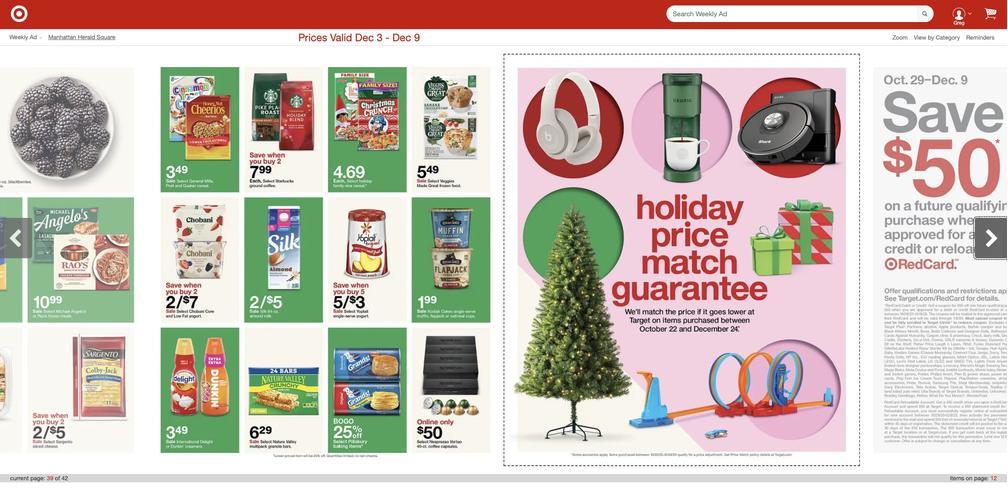 Task type: vqa. For each thing, say whether or not it's contained in the screenshot.
the Weekly Ad
yes



Task type: locate. For each thing, give the bounding box(es) containing it.
zoom link
[[893, 33, 914, 42]]

1 horizontal spatial page:
[[974, 475, 989, 482]]

of
[[55, 475, 60, 482]]

reminders link
[[966, 33, 1001, 42]]

on
[[966, 475, 973, 482]]

1 page: from the left
[[30, 475, 45, 482]]

weekly ad
[[9, 34, 37, 41]]

prices valid dec 3 - dec 9
[[298, 31, 420, 44]]

items on page: 12
[[950, 475, 997, 482]]

page: left 12
[[974, 475, 989, 482]]

valid
[[330, 31, 352, 44]]

go to target.com image
[[11, 5, 28, 22]]

greg link
[[946, 0, 972, 27]]

page:
[[30, 475, 45, 482], [974, 475, 989, 482]]

3
[[377, 31, 383, 44]]

dec right -
[[392, 31, 411, 44]]

by
[[928, 34, 934, 41]]

dec
[[355, 31, 374, 44], [392, 31, 411, 44]]

page 41 image
[[860, 54, 1007, 467]]

category
[[936, 34, 960, 41]]

zoom-in element
[[893, 34, 908, 41]]

1 dec from the left
[[355, 31, 374, 44]]

page 39 image
[[147, 54, 504, 467]]

view by category
[[914, 34, 960, 41]]

page 40 image
[[504, 55, 859, 466]]

prices
[[298, 31, 327, 44]]

0 horizontal spatial page:
[[30, 475, 45, 482]]

0 horizontal spatial dec
[[355, 31, 374, 44]]

dec left 3
[[355, 31, 374, 44]]

42
[[62, 475, 68, 482]]

current
[[10, 475, 29, 482]]

greg
[[954, 20, 965, 26]]

reminders
[[966, 34, 995, 41]]

form
[[667, 5, 934, 23]]

9
[[414, 31, 420, 44]]

Search Weekly Ad search field
[[667, 5, 934, 23]]

view your cart on target.com image
[[985, 8, 997, 19]]

page: left the 39 on the left of page
[[30, 475, 45, 482]]

1 horizontal spatial dec
[[392, 31, 411, 44]]

-
[[385, 31, 390, 44]]



Task type: describe. For each thing, give the bounding box(es) containing it.
current page: 39 of 42
[[10, 475, 68, 482]]

ad
[[30, 34, 37, 41]]

weekly ad link
[[9, 33, 48, 42]]

page 38 image
[[0, 54, 147, 467]]

2 dec from the left
[[392, 31, 411, 44]]

items
[[950, 475, 964, 482]]

square
[[97, 34, 115, 41]]

weekly
[[9, 34, 28, 41]]

manhattan herald square link
[[48, 33, 122, 42]]

2 page: from the left
[[974, 475, 989, 482]]

view by category link
[[914, 34, 966, 41]]

manhattan herald square
[[48, 34, 115, 41]]

herald
[[78, 34, 95, 41]]

manhattan
[[48, 34, 76, 41]]

12
[[991, 475, 997, 482]]

zoom
[[893, 34, 908, 41]]

39
[[47, 475, 53, 482]]

view
[[914, 34, 926, 41]]



